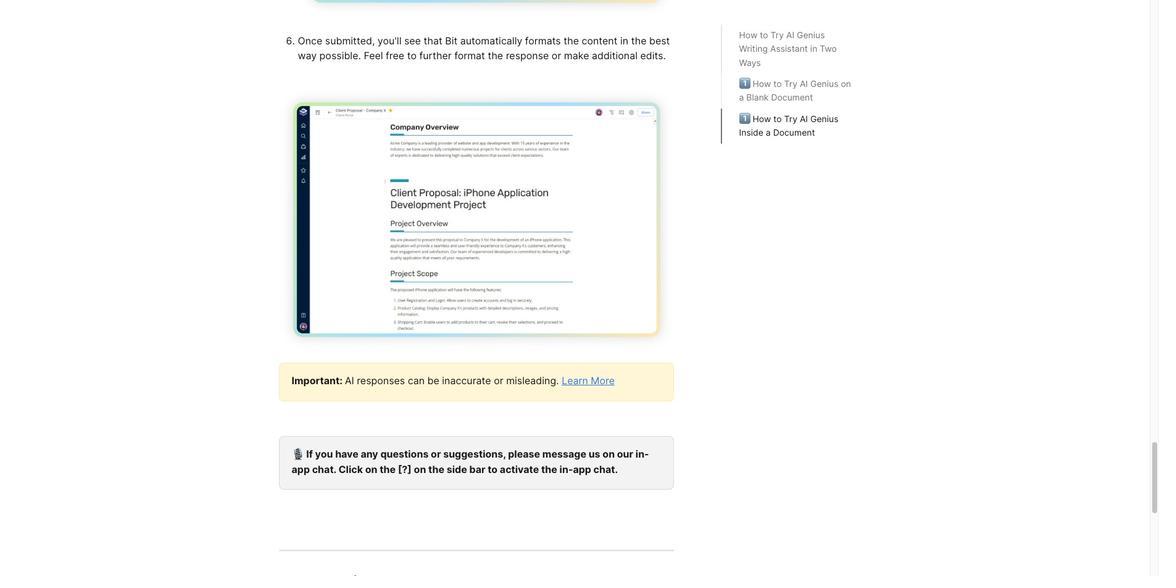 Task type: describe. For each thing, give the bounding box(es) containing it.
a for blank
[[739, 92, 744, 103]]

more
[[591, 375, 615, 387]]

how to try ai genius writing assistant in two ways
[[739, 30, 837, 68]]

try for document
[[784, 114, 798, 124]]

🎙 if you have any questions or suggestions, please message us on our in- app chat. click on the [?] on the side bar to activate the in-app chat.
[[292, 448, 649, 476]]

make
[[564, 50, 589, 62]]

the left side
[[428, 463, 445, 476]]

once
[[298, 35, 322, 47]]

1 vertical spatial in-
[[560, 463, 573, 476]]

to inside the once submitted, you'll see that bit automatically formats the content in the best way possible. feel free to further format the response or make additional edits.
[[407, 50, 417, 62]]

important:
[[292, 375, 343, 387]]

side
[[447, 463, 467, 476]]

bar
[[470, 463, 486, 476]]

you'll
[[378, 35, 402, 47]]

1️⃣ how to try ai genius inside a document link
[[739, 112, 854, 140]]

the down the message
[[541, 463, 557, 476]]

automatically
[[460, 35, 522, 47]]

try inside how to try ai genius writing assistant in two ways
[[771, 30, 784, 40]]

to inside how to try ai genius writing assistant in two ways
[[760, 30, 768, 40]]

2 app from the left
[[573, 463, 591, 476]]

on down the any at left
[[365, 463, 377, 476]]

the up make
[[564, 35, 579, 47]]

learn
[[562, 375, 588, 387]]

document inside "1️⃣ how to try ai genius inside a document"
[[773, 127, 815, 138]]

ways
[[739, 57, 761, 68]]

in inside how to try ai genius writing assistant in two ways
[[811, 43, 818, 54]]

activate
[[500, 463, 539, 476]]

1️⃣ how to try ai genius on a blank document
[[739, 79, 851, 103]]

click
[[339, 463, 363, 476]]

1️⃣ for 1️⃣ how to try ai genius on a blank document
[[739, 79, 750, 89]]

be
[[428, 375, 439, 387]]

way
[[298, 50, 317, 62]]

inaccurate
[[442, 375, 491, 387]]

how inside how to try ai genius writing assistant in two ways
[[739, 30, 758, 40]]

genius for 1️⃣ how to try ai genius on a blank document
[[811, 79, 839, 89]]

2 chat. from the left
[[594, 463, 618, 476]]

formats
[[525, 35, 561, 47]]

or inside the once submitted, you'll see that bit automatically formats the content in the best way possible. feel free to further format the response or make additional edits.
[[552, 50, 561, 62]]

important: ai responses can be inaccurate or misleading. learn more
[[292, 375, 615, 387]]

submitted,
[[325, 35, 375, 47]]

genius for 1️⃣ how to try ai genius inside a document
[[811, 114, 839, 124]]

genius inside how to try ai genius writing assistant in two ways
[[797, 30, 825, 40]]

ai left responses
[[345, 375, 354, 387]]

document inside 1️⃣ how to try ai genius on a blank document
[[771, 92, 813, 103]]

you
[[315, 448, 333, 461]]

any
[[361, 448, 378, 461]]

1 chat. from the left
[[312, 463, 336, 476]]

to inside "1️⃣ how to try ai genius inside a document"
[[774, 114, 782, 124]]

have
[[335, 448, 359, 461]]

suggestions,
[[443, 448, 506, 461]]

a for document
[[766, 127, 771, 138]]

how for 1️⃣ how to try ai genius inside a document
[[753, 114, 771, 124]]

1️⃣ for 1️⃣ how to try ai genius inside a document
[[739, 114, 750, 124]]

1️⃣ how to try ai genius on a blank document link
[[739, 77, 854, 105]]

content
[[582, 35, 618, 47]]

message
[[543, 448, 586, 461]]

additional
[[592, 50, 638, 62]]

us
[[589, 448, 600, 461]]

1 app from the left
[[292, 463, 310, 476]]

to inside 🎙 if you have any questions or suggestions, please message us on our in- app chat. click on the [?] on the side bar to activate the in-app chat.
[[488, 463, 498, 476]]

best
[[649, 35, 670, 47]]

learn more link
[[562, 375, 615, 387]]

inside
[[739, 127, 764, 138]]

ai inside how to try ai genius writing assistant in two ways
[[786, 30, 795, 40]]



Task type: vqa. For each thing, say whether or not it's contained in the screenshot.
Blank
yes



Task type: locate. For each thing, give the bounding box(es) containing it.
app down "🎙"
[[292, 463, 310, 476]]

questions
[[381, 448, 429, 461]]

0 vertical spatial a
[[739, 92, 744, 103]]

0 vertical spatial in-
[[636, 448, 649, 461]]

try down 1️⃣ how to try ai genius on a blank document "link"
[[784, 114, 798, 124]]

ai
[[786, 30, 795, 40], [800, 79, 808, 89], [800, 114, 808, 124], [345, 375, 354, 387]]

or right the inaccurate
[[494, 375, 504, 387]]

how to try ai genius writing assistant in two ways link
[[739, 28, 854, 70]]

see
[[404, 35, 421, 47]]

genius
[[797, 30, 825, 40], [811, 79, 839, 89], [811, 114, 839, 124]]

ai inside "1️⃣ how to try ai genius inside a document"
[[800, 114, 808, 124]]

blank
[[747, 92, 769, 103]]

to
[[760, 30, 768, 40], [407, 50, 417, 62], [774, 79, 782, 89], [774, 114, 782, 124], [488, 463, 498, 476]]

1 horizontal spatial chat.
[[594, 463, 618, 476]]

try inside 1️⃣ how to try ai genius on a blank document
[[784, 79, 798, 89]]

to down how to try ai genius writing assistant in two ways
[[774, 79, 782, 89]]

try inside "1️⃣ how to try ai genius inside a document"
[[784, 114, 798, 124]]

1 horizontal spatial in
[[811, 43, 818, 54]]

ai down how to try ai genius writing assistant in two ways link
[[800, 79, 808, 89]]

if
[[306, 448, 313, 461]]

assistant
[[770, 43, 808, 54]]

responses
[[357, 375, 405, 387]]

1 vertical spatial document
[[773, 127, 815, 138]]

further
[[419, 50, 452, 62]]

the left best
[[631, 35, 647, 47]]

try down how to try ai genius writing assistant in two ways link
[[784, 79, 798, 89]]

0 horizontal spatial chat.
[[312, 463, 336, 476]]

1 1️⃣ from the top
[[739, 79, 750, 89]]

free
[[386, 50, 404, 62]]

or inside 🎙 if you have any questions or suggestions, please message us on our in- app chat. click on the [?] on the side bar to activate the in-app chat.
[[431, 448, 441, 461]]

our
[[617, 448, 633, 461]]

0 horizontal spatial in
[[620, 35, 629, 47]]

the
[[564, 35, 579, 47], [631, 35, 647, 47], [488, 50, 503, 62], [380, 463, 396, 476], [428, 463, 445, 476], [541, 463, 557, 476]]

in left two on the right top
[[811, 43, 818, 54]]

how inside 1️⃣ how to try ai genius on a blank document
[[753, 79, 771, 89]]

the down automatically
[[488, 50, 503, 62]]

try
[[771, 30, 784, 40], [784, 79, 798, 89], [784, 114, 798, 124]]

0 vertical spatial or
[[552, 50, 561, 62]]

0 vertical spatial how
[[739, 30, 758, 40]]

to down see
[[407, 50, 417, 62]]

ai up assistant
[[786, 30, 795, 40]]

to inside 1️⃣ how to try ai genius on a blank document
[[774, 79, 782, 89]]

on
[[841, 79, 851, 89], [603, 448, 615, 461], [365, 463, 377, 476], [414, 463, 426, 476]]

0 horizontal spatial app
[[292, 463, 310, 476]]

response
[[506, 50, 549, 62]]

genius down two on the right top
[[811, 79, 839, 89]]

1 vertical spatial try
[[784, 79, 798, 89]]

once submitted, you'll see that bit automatically formats the content in the best way possible. feel free to further format the response or make additional edits.
[[298, 35, 673, 62]]

to up writing
[[760, 30, 768, 40]]

to down 1️⃣ how to try ai genius on a blank document at the right of page
[[774, 114, 782, 124]]

chat. down you at the bottom of the page
[[312, 463, 336, 476]]

in up additional
[[620, 35, 629, 47]]

document
[[771, 92, 813, 103], [773, 127, 815, 138]]

how up writing
[[739, 30, 758, 40]]

1 horizontal spatial a
[[766, 127, 771, 138]]

how for 1️⃣ how to try ai genius on a blank document
[[753, 79, 771, 89]]

1️⃣ up blank at the right top of the page
[[739, 79, 750, 89]]

please
[[508, 448, 540, 461]]

in inside the once submitted, you'll see that bit automatically formats the content in the best way possible. feel free to further format the response or make additional edits.
[[620, 35, 629, 47]]

1 vertical spatial how
[[753, 79, 771, 89]]

can
[[408, 375, 425, 387]]

a
[[739, 92, 744, 103], [766, 127, 771, 138]]

chat. down us
[[594, 463, 618, 476]]

1 vertical spatial 1️⃣
[[739, 114, 750, 124]]

edits.
[[640, 50, 666, 62]]

0 horizontal spatial in-
[[560, 463, 573, 476]]

1️⃣ inside "1️⃣ how to try ai genius inside a document"
[[739, 114, 750, 124]]

in-
[[636, 448, 649, 461], [560, 463, 573, 476]]

2 vertical spatial genius
[[811, 114, 839, 124]]

a right 'inside'
[[766, 127, 771, 138]]

how up 'inside'
[[753, 114, 771, 124]]

how inside "1️⃣ how to try ai genius inside a document"
[[753, 114, 771, 124]]

1 horizontal spatial in-
[[636, 448, 649, 461]]

ai down 1️⃣ how to try ai genius on a blank document "link"
[[800, 114, 808, 124]]

2 vertical spatial try
[[784, 114, 798, 124]]

to right the bar
[[488, 463, 498, 476]]

2 vertical spatial or
[[431, 448, 441, 461]]

misleading.
[[506, 375, 559, 387]]

app down us
[[573, 463, 591, 476]]

1️⃣
[[739, 79, 750, 89], [739, 114, 750, 124]]

0 vertical spatial try
[[771, 30, 784, 40]]

or for misleading.
[[494, 375, 504, 387]]

on inside 1️⃣ how to try ai genius on a blank document
[[841, 79, 851, 89]]

try up assistant
[[771, 30, 784, 40]]

[?]
[[398, 463, 412, 476]]

or for suggestions,
[[431, 448, 441, 461]]

that
[[424, 35, 442, 47]]

on right [?]
[[414, 463, 426, 476]]

the left [?]
[[380, 463, 396, 476]]

in- right our
[[636, 448, 649, 461]]

a inside "1️⃣ how to try ai genius inside a document"
[[766, 127, 771, 138]]

in
[[620, 35, 629, 47], [811, 43, 818, 54]]

bit
[[445, 35, 458, 47]]

or
[[552, 50, 561, 62], [494, 375, 504, 387], [431, 448, 441, 461]]

genius up two on the right top
[[797, 30, 825, 40]]

writing
[[739, 43, 768, 54]]

ai inside 1️⃣ how to try ai genius on a blank document
[[800, 79, 808, 89]]

0 vertical spatial genius
[[797, 30, 825, 40]]

🎙
[[292, 448, 304, 461]]

on down how to try ai genius writing assistant in two ways link
[[841, 79, 851, 89]]

1 horizontal spatial app
[[573, 463, 591, 476]]

1️⃣ inside 1️⃣ how to try ai genius on a blank document
[[739, 79, 750, 89]]

app
[[292, 463, 310, 476], [573, 463, 591, 476]]

feel
[[364, 50, 383, 62]]

genius inside 1️⃣ how to try ai genius on a blank document
[[811, 79, 839, 89]]

1️⃣ up 'inside'
[[739, 114, 750, 124]]

1 vertical spatial or
[[494, 375, 504, 387]]

2 vertical spatial how
[[753, 114, 771, 124]]

or left make
[[552, 50, 561, 62]]

in- down the message
[[560, 463, 573, 476]]

a left blank at the right top of the page
[[739, 92, 744, 103]]

a inside 1️⃣ how to try ai genius on a blank document
[[739, 92, 744, 103]]

on right us
[[603, 448, 615, 461]]

0 horizontal spatial a
[[739, 92, 744, 103]]

1 vertical spatial a
[[766, 127, 771, 138]]

genius down 1️⃣ how to try ai genius on a blank document "link"
[[811, 114, 839, 124]]

how up blank at the right top of the page
[[753, 79, 771, 89]]

1 vertical spatial genius
[[811, 79, 839, 89]]

2 1️⃣ from the top
[[739, 114, 750, 124]]

format
[[455, 50, 485, 62]]

document down 1️⃣ how to try ai genius on a blank document "link"
[[773, 127, 815, 138]]

two
[[820, 43, 837, 54]]

genius inside "1️⃣ how to try ai genius inside a document"
[[811, 114, 839, 124]]

0 vertical spatial 1️⃣
[[739, 79, 750, 89]]

try for blank
[[784, 79, 798, 89]]

chat.
[[312, 463, 336, 476], [594, 463, 618, 476]]

possible.
[[320, 50, 361, 62]]

0 vertical spatial document
[[771, 92, 813, 103]]

2 horizontal spatial or
[[552, 50, 561, 62]]

document up "1️⃣ how to try ai genius inside a document"
[[771, 92, 813, 103]]

1️⃣ how to try ai genius inside a document
[[739, 114, 839, 138]]

how
[[739, 30, 758, 40], [753, 79, 771, 89], [753, 114, 771, 124]]

or right questions
[[431, 448, 441, 461]]

0 horizontal spatial or
[[431, 448, 441, 461]]

1 horizontal spatial or
[[494, 375, 504, 387]]



